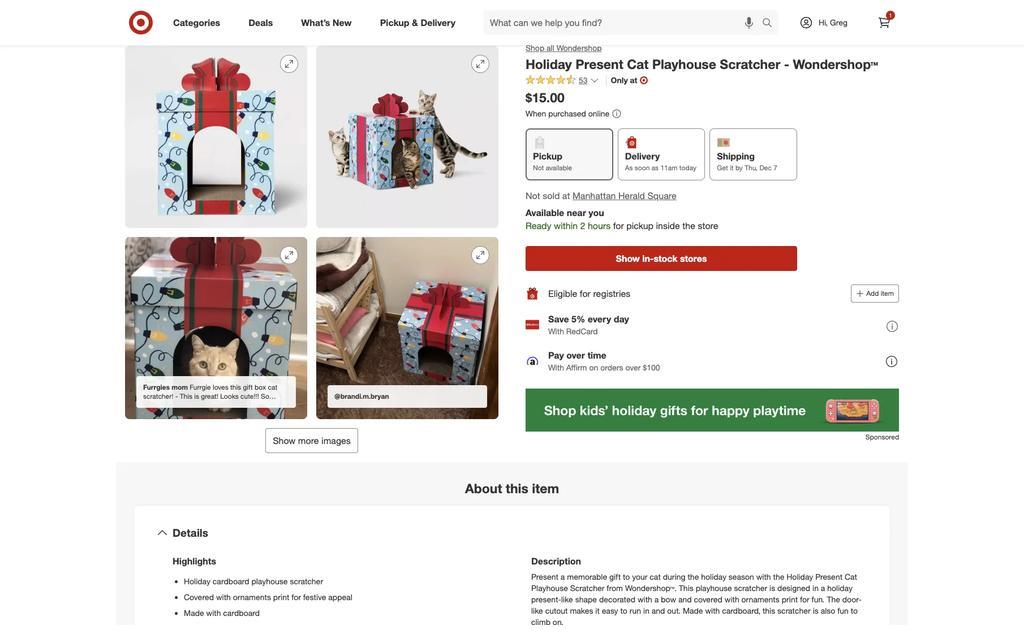 Task type: locate. For each thing, give the bounding box(es) containing it.
print inside the description present a memorable gift to your cat during the holiday season with the holiday present cat playhouse scratcher from wondershop™. this playhouse scratcher is designed in a holiday present-like shape decorated with a bow and covered with ornaments print for fun. the door- like cutout makes it easy to run in and out. made with cardboard, this scratcher is also fun to climb on.
[[782, 595, 798, 604]]

1 horizontal spatial playhouse
[[652, 56, 717, 72]]

scratcher
[[720, 56, 781, 72], [570, 583, 605, 593]]

shop
[[526, 43, 545, 53]]

playhouse
[[252, 577, 288, 586], [696, 583, 732, 593]]

present-
[[531, 595, 561, 604]]

available
[[546, 164, 572, 172]]

door-
[[843, 595, 862, 604]]

it left by
[[730, 164, 734, 172]]

present up 53
[[576, 56, 624, 72]]

it
[[730, 164, 734, 172], [596, 606, 600, 616]]

0 horizontal spatial holiday
[[701, 572, 727, 582]]

0 horizontal spatial present
[[531, 572, 559, 582]]

dec
[[760, 164, 772, 172]]

inside
[[656, 220, 680, 232]]

0 horizontal spatial gift
[[243, 383, 253, 392]]

pickup inside 'link'
[[380, 17, 410, 28]]

in right the run
[[644, 606, 650, 616]]

1 vertical spatial not
[[526, 190, 540, 201]]

scratcher down the designed
[[778, 606, 811, 616]]

ornaments inside the description present a memorable gift to your cat during the holiday season with the holiday present cat playhouse scratcher from wondershop™. this playhouse scratcher is designed in a holiday present-like shape decorated with a bow and covered with ornaments print for fun. the door- like cutout makes it easy to run in and out. made with cardboard, this scratcher is also fun to climb on.
[[742, 595, 780, 604]]

0 vertical spatial pickup
[[380, 17, 410, 28]]

1 horizontal spatial in
[[813, 583, 819, 593]]

print down the designed
[[782, 595, 798, 604]]

cute!!!
[[241, 392, 259, 401]]

a up fun.
[[821, 583, 825, 593]]

sold
[[543, 190, 560, 201]]

scratcher inside the description present a memorable gift to your cat during the holiday season with the holiday present cat playhouse scratcher from wondershop™. this playhouse scratcher is designed in a holiday present-like shape decorated with a bow and covered with ornaments print for fun. the door- like cutout makes it easy to run in and out. made with cardboard, this scratcher is also fun to climb on.
[[570, 583, 605, 593]]

holiday present cat playhouse scratcher - wondershop&#8482;, 4 of 11 image
[[316, 46, 499, 228]]

0 vertical spatial this
[[180, 392, 192, 401]]

ornaments up "cardboard,"
[[742, 595, 780, 604]]

playhouse inside the description present a memorable gift to your cat during the holiday season with the holiday present cat playhouse scratcher from wondershop™. this playhouse scratcher is designed in a holiday present-like shape decorated with a bow and covered with ornaments print for fun. the door- like cutout makes it easy to run in and out. made with cardboard, this scratcher is also fun to climb on.
[[696, 583, 732, 593]]

is down fun.
[[813, 606, 819, 616]]

like up cutout
[[561, 595, 573, 604]]

to left your
[[623, 572, 630, 582]]

soon
[[635, 164, 650, 172]]

pickup
[[380, 17, 410, 28], [533, 151, 563, 162]]

search
[[757, 18, 785, 29]]

furrgie loves this gift box cat scratcher! - this is great! looks cute!!! so useful!!!
[[143, 383, 277, 410]]

for inside available near you ready within 2 hours for pickup inside the store
[[613, 220, 624, 232]]

at right only
[[630, 75, 638, 85]]

1 vertical spatial this
[[506, 481, 529, 497]]

this up looks
[[230, 383, 241, 392]]

0 horizontal spatial print
[[273, 592, 289, 602]]

with
[[548, 326, 564, 336], [548, 363, 564, 372]]

0 horizontal spatial delivery
[[421, 17, 456, 28]]

item up details dropdown button
[[532, 481, 559, 497]]

like
[[561, 595, 573, 604], [531, 606, 543, 616]]

in up fun.
[[813, 583, 819, 593]]

store
[[698, 220, 719, 232]]

1 vertical spatial gift
[[610, 572, 621, 582]]

0 horizontal spatial -
[[175, 392, 178, 401]]

print down holiday cardboard playhouse scratcher
[[273, 592, 289, 602]]

1 vertical spatial cat
[[845, 572, 857, 582]]

it inside shipping get it by thu, dec 7
[[730, 164, 734, 172]]

1 vertical spatial cat
[[650, 572, 661, 582]]

1 vertical spatial at
[[563, 190, 570, 201]]

1 horizontal spatial this
[[679, 583, 694, 593]]

1 horizontal spatial playhouse
[[696, 583, 732, 593]]

scratcher up festive on the bottom of page
[[290, 577, 323, 586]]

1 horizontal spatial gift
[[610, 572, 621, 582]]

deals
[[249, 17, 273, 28]]

from
[[607, 583, 623, 593]]

0 horizontal spatial it
[[596, 606, 600, 616]]

eligible
[[548, 288, 578, 299]]

ornaments down holiday cardboard playhouse scratcher
[[233, 592, 271, 602]]

looks
[[220, 392, 239, 401]]

- down mom
[[175, 392, 178, 401]]

is down furrgie
[[194, 392, 199, 401]]

sponsored
[[866, 433, 899, 442]]

get
[[717, 164, 728, 172]]

cardboard down covered with ornaments print for festive appeal
[[223, 608, 260, 618]]

gift up from
[[610, 572, 621, 582]]

wondershop
[[557, 43, 602, 53]]

for right hours
[[613, 220, 624, 232]]

with inside pay over time with affirm on orders over $100
[[548, 363, 564, 372]]

cutout
[[545, 606, 568, 616]]

not left available
[[533, 164, 544, 172]]

1 vertical spatial playhouse
[[531, 583, 568, 593]]

cat inside the furrgie loves this gift box cat scratcher! - this is great! looks cute!!! so useful!!!
[[268, 383, 277, 392]]

not left sold
[[526, 190, 540, 201]]

this right 'about'
[[506, 481, 529, 497]]

1 vertical spatial show
[[273, 435, 296, 447]]

1 vertical spatial it
[[596, 606, 600, 616]]

0 vertical spatial cardboard
[[213, 577, 249, 586]]

0 vertical spatial with
[[548, 326, 564, 336]]

also
[[821, 606, 836, 616]]

is
[[194, 392, 199, 401], [770, 583, 776, 593], [813, 606, 819, 616]]

0 vertical spatial -
[[784, 56, 790, 72]]

0 horizontal spatial cat
[[268, 383, 277, 392]]

2 with from the top
[[548, 363, 564, 372]]

run
[[630, 606, 641, 616]]

the right during at the right bottom
[[688, 572, 699, 582]]

holiday inside the shop all wondershop holiday present cat playhouse scratcher - wondershop™
[[526, 56, 572, 72]]

0 vertical spatial like
[[561, 595, 573, 604]]

2 horizontal spatial holiday
[[787, 572, 813, 582]]

cat inside the shop all wondershop holiday present cat playhouse scratcher - wondershop™
[[627, 56, 649, 72]]

0 horizontal spatial show
[[273, 435, 296, 447]]

show inside the "image gallery" element
[[273, 435, 296, 447]]

covered
[[184, 592, 214, 602]]

0 vertical spatial delivery
[[421, 17, 456, 28]]

is inside the furrgie loves this gift box cat scratcher! - this is great! looks cute!!! so useful!!!
[[194, 392, 199, 401]]

0 horizontal spatial this
[[180, 392, 192, 401]]

loves
[[213, 383, 228, 392]]

categories
[[173, 17, 220, 28]]

0 vertical spatial playhouse
[[652, 56, 717, 72]]

with down save at the right bottom of the page
[[548, 326, 564, 336]]

pickup not available
[[533, 151, 572, 172]]

present inside the shop all wondershop holiday present cat playhouse scratcher - wondershop™
[[576, 56, 624, 72]]

a left bow
[[655, 595, 659, 604]]

1 with from the top
[[548, 326, 564, 336]]

1 horizontal spatial pickup
[[533, 151, 563, 162]]

0 horizontal spatial scratcher
[[570, 583, 605, 593]]

manhattan
[[573, 190, 616, 201]]

made down "covered"
[[683, 606, 703, 616]]

item right "add"
[[881, 289, 894, 298]]

1 horizontal spatial holiday
[[526, 56, 572, 72]]

show
[[616, 253, 640, 264], [273, 435, 296, 447]]

1 horizontal spatial scratcher
[[720, 56, 781, 72]]

1 horizontal spatial made
[[683, 606, 703, 616]]

0 vertical spatial this
[[230, 383, 241, 392]]

with down "covered"
[[705, 606, 720, 616]]

0 horizontal spatial item
[[532, 481, 559, 497]]

1 horizontal spatial it
[[730, 164, 734, 172]]

1 horizontal spatial print
[[782, 595, 798, 604]]

1 vertical spatial scratcher
[[570, 583, 605, 593]]

scratcher down search button
[[720, 56, 781, 72]]

1 horizontal spatial present
[[576, 56, 624, 72]]

registries
[[593, 288, 631, 299]]

with right season
[[757, 572, 771, 582]]

gift
[[243, 383, 253, 392], [610, 572, 621, 582]]

0 horizontal spatial this
[[230, 383, 241, 392]]

show in-stock stores button
[[526, 246, 797, 271]]

and up out.
[[679, 595, 692, 604]]

holiday
[[526, 56, 572, 72], [787, 572, 813, 582], [184, 577, 211, 586]]

1 horizontal spatial ornaments
[[742, 595, 780, 604]]

gift up cute!!!
[[243, 383, 253, 392]]

delivery
[[421, 17, 456, 28], [625, 151, 660, 162]]

2 vertical spatial is
[[813, 606, 819, 616]]

1 vertical spatial a
[[821, 583, 825, 593]]

pickup inside pickup not available
[[533, 151, 563, 162]]

like up climb
[[531, 606, 543, 616]]

images
[[322, 435, 351, 447]]

1 vertical spatial with
[[548, 363, 564, 372]]

0 vertical spatial item
[[881, 289, 894, 298]]

- down search button
[[784, 56, 790, 72]]

show left more at the left of the page
[[273, 435, 296, 447]]

this down mom
[[180, 392, 192, 401]]

categories link
[[164, 10, 234, 35]]

1 horizontal spatial delivery
[[625, 151, 660, 162]]

0 vertical spatial over
[[567, 350, 585, 361]]

with down pay
[[548, 363, 564, 372]]

not inside pickup not available
[[533, 164, 544, 172]]

playhouse inside the description present a memorable gift to your cat during the holiday season with the holiday present cat playhouse scratcher from wondershop™. this playhouse scratcher is designed in a holiday present-like shape decorated with a bow and covered with ornaments print for fun. the door- like cutout makes it easy to run in and out. made with cardboard, this scratcher is also fun to climb on.
[[531, 583, 568, 593]]

1 vertical spatial pickup
[[533, 151, 563, 162]]

only at
[[611, 75, 638, 85]]

made inside the description present a memorable gift to your cat during the holiday season with the holiday present cat playhouse scratcher from wondershop™. this playhouse scratcher is designed in a holiday present-like shape decorated with a bow and covered with ornaments print for fun. the door- like cutout makes it easy to run in and out. made with cardboard, this scratcher is also fun to climb on.
[[683, 606, 703, 616]]

cat up only at
[[627, 56, 649, 72]]

deals link
[[239, 10, 287, 35]]

cat up so
[[268, 383, 277, 392]]

this right "cardboard,"
[[763, 606, 776, 616]]

great!
[[201, 392, 218, 401]]

pickup & delivery link
[[371, 10, 470, 35]]

holiday down all
[[526, 56, 572, 72]]

1 horizontal spatial at
[[630, 75, 638, 85]]

0 horizontal spatial is
[[194, 392, 199, 401]]

cat up door-
[[845, 572, 857, 582]]

0 vertical spatial is
[[194, 392, 199, 401]]

playhouse up covered with ornaments print for festive appeal
[[252, 577, 288, 586]]

decorated
[[599, 595, 636, 604]]

pickup for not
[[533, 151, 563, 162]]

0 vertical spatial it
[[730, 164, 734, 172]]

at
[[630, 75, 638, 85], [563, 190, 570, 201]]

0 vertical spatial gift
[[243, 383, 253, 392]]

pickup up available
[[533, 151, 563, 162]]

a
[[561, 572, 565, 582], [821, 583, 825, 593], [655, 595, 659, 604]]

out.
[[667, 606, 681, 616]]

cardboard,
[[722, 606, 761, 616]]

all
[[547, 43, 555, 53]]

0 vertical spatial holiday
[[701, 572, 727, 582]]

ornaments
[[233, 592, 271, 602], [742, 595, 780, 604]]

item
[[881, 289, 894, 298], [532, 481, 559, 497]]

1 horizontal spatial -
[[784, 56, 790, 72]]

1 horizontal spatial cat
[[845, 572, 857, 582]]

what's new
[[301, 17, 352, 28]]

for left fun.
[[800, 595, 810, 604]]

the up the designed
[[773, 572, 785, 582]]

0 horizontal spatial and
[[652, 606, 665, 616]]

scratcher down season
[[734, 583, 768, 593]]

stores
[[680, 253, 707, 264]]

delivery up soon
[[625, 151, 660, 162]]

0 vertical spatial a
[[561, 572, 565, 582]]

1 horizontal spatial show
[[616, 253, 640, 264]]

present down description
[[531, 572, 559, 582]]

delivery right &
[[421, 17, 456, 28]]

stock
[[654, 253, 678, 264]]

1 vertical spatial -
[[175, 392, 178, 401]]

highlights
[[173, 556, 216, 567]]

designed
[[778, 583, 811, 593]]

0 horizontal spatial playhouse
[[531, 583, 568, 593]]

made down covered in the left of the page
[[184, 608, 204, 618]]

holiday up the
[[828, 583, 853, 593]]

1 horizontal spatial this
[[506, 481, 529, 497]]

when purchased online
[[526, 108, 610, 118]]

0 horizontal spatial at
[[563, 190, 570, 201]]

in
[[813, 583, 819, 593], [644, 606, 650, 616]]

scratcher down memorable
[[570, 583, 605, 593]]

0 vertical spatial cat
[[627, 56, 649, 72]]

by
[[736, 164, 743, 172]]

and down bow
[[652, 606, 665, 616]]

cat up the wondershop™.
[[650, 572, 661, 582]]

save 5% every day with redcard
[[548, 313, 629, 336]]

1 horizontal spatial cat
[[650, 572, 661, 582]]

search button
[[757, 10, 785, 37]]

cardboard up made with cardboard
[[213, 577, 249, 586]]

show left in-
[[616, 253, 640, 264]]

this down during at the right bottom
[[679, 583, 694, 593]]

holiday up covered in the left of the page
[[184, 577, 211, 586]]

at right sold
[[563, 190, 570, 201]]

over up affirm
[[567, 350, 585, 361]]

holiday
[[701, 572, 727, 582], [828, 583, 853, 593]]

0 vertical spatial show
[[616, 253, 640, 264]]

only
[[611, 75, 628, 85]]

1 horizontal spatial item
[[881, 289, 894, 298]]

greg
[[830, 18, 848, 27]]

this inside the description present a memorable gift to your cat during the holiday season with the holiday present cat playhouse scratcher from wondershop™. this playhouse scratcher is designed in a holiday present-like shape decorated with a bow and covered with ornaments print for fun. the door- like cutout makes it easy to run in and out. made with cardboard, this scratcher is also fun to climb on.
[[763, 606, 776, 616]]

0 horizontal spatial pickup
[[380, 17, 410, 28]]

easy
[[602, 606, 618, 616]]

is left the designed
[[770, 583, 776, 593]]

a down description
[[561, 572, 565, 582]]

0 horizontal spatial cat
[[627, 56, 649, 72]]

1 link
[[872, 10, 897, 35]]

it left easy
[[596, 606, 600, 616]]

the left store
[[683, 220, 696, 232]]

0 vertical spatial not
[[533, 164, 544, 172]]

over left $100
[[626, 363, 641, 372]]

pickup left &
[[380, 17, 410, 28]]

1 horizontal spatial is
[[770, 583, 776, 593]]

add
[[867, 289, 879, 298]]

for right eligible
[[580, 288, 591, 299]]

1 vertical spatial this
[[679, 583, 694, 593]]

0 vertical spatial cat
[[268, 383, 277, 392]]

2 vertical spatial this
[[763, 606, 776, 616]]

pay
[[548, 350, 564, 361]]

0 horizontal spatial ornaments
[[233, 592, 271, 602]]

this inside the furrgie loves this gift box cat scratcher! - this is great! looks cute!!! so useful!!!
[[180, 392, 192, 401]]

present up the
[[816, 572, 843, 582]]

holiday up "covered"
[[701, 572, 727, 582]]

1 vertical spatial like
[[531, 606, 543, 616]]

holiday up the designed
[[787, 572, 813, 582]]

playhouse up "covered"
[[696, 583, 732, 593]]

0 horizontal spatial holiday
[[184, 577, 211, 586]]



Task type: vqa. For each thing, say whether or not it's contained in the screenshot.
the right like
yes



Task type: describe. For each thing, give the bounding box(es) containing it.
climb
[[531, 617, 551, 625]]

purchased
[[549, 108, 586, 118]]

available
[[526, 207, 564, 219]]

covered with ornaments print for festive appeal
[[184, 592, 353, 602]]

scratcher inside the shop all wondershop holiday present cat playhouse scratcher - wondershop™
[[720, 56, 781, 72]]

to right 'fun'
[[851, 606, 858, 616]]

What can we help you find? suggestions appear below search field
[[483, 10, 765, 35]]

this inside the description present a memorable gift to your cat during the holiday season with the holiday present cat playhouse scratcher from wondershop™. this playhouse scratcher is designed in a holiday present-like shape decorated with a bow and covered with ornaments print for fun. the door- like cutout makes it easy to run in and out. made with cardboard, this scratcher is also fun to climb on.
[[679, 583, 694, 593]]

hi,
[[819, 18, 828, 27]]

show for show in-stock stores
[[616, 253, 640, 264]]

with inside save 5% every day with redcard
[[548, 326, 564, 336]]

with down the wondershop™.
[[638, 595, 653, 604]]

day
[[614, 313, 629, 325]]

as
[[652, 164, 659, 172]]

cat inside the description present a memorable gift to your cat during the holiday season with the holiday present cat playhouse scratcher from wondershop™. this playhouse scratcher is designed in a holiday present-like shape decorated with a bow and covered with ornaments print for fun. the door- like cutout makes it easy to run in and out. made with cardboard, this scratcher is also fun to climb on.
[[845, 572, 857, 582]]

makes
[[570, 606, 593, 616]]

with up "cardboard,"
[[725, 595, 740, 604]]

pay over time with affirm on orders over $100
[[548, 350, 660, 372]]

$15.00
[[526, 89, 565, 105]]

this inside the furrgie loves this gift box cat scratcher! - this is great! looks cute!!! so useful!!!
[[230, 383, 241, 392]]

1
[[889, 12, 892, 19]]

53 link
[[526, 75, 599, 88]]

affirm
[[566, 363, 587, 372]]

1 vertical spatial and
[[652, 606, 665, 616]]

1 vertical spatial is
[[770, 583, 776, 593]]

image gallery element
[[125, 0, 499, 453]]

advertisement region
[[526, 389, 899, 432]]

gift inside the furrgie loves this gift box cat scratcher! - this is great! looks cute!!! so useful!!!
[[243, 383, 253, 392]]

eligible for registries
[[548, 288, 631, 299]]

for left festive on the bottom of page
[[292, 592, 301, 602]]

new
[[333, 17, 352, 28]]

0 horizontal spatial in
[[644, 606, 650, 616]]

fun
[[838, 606, 849, 616]]

details
[[173, 526, 208, 539]]

@brandi.m.bryan
[[335, 392, 389, 401]]

pickup
[[627, 220, 654, 232]]

on.
[[553, 617, 564, 625]]

time
[[588, 350, 607, 361]]

2 horizontal spatial a
[[821, 583, 825, 593]]

hours
[[588, 220, 611, 232]]

shipping
[[717, 151, 755, 162]]

0 vertical spatial in
[[813, 583, 819, 593]]

7
[[774, 164, 778, 172]]

&
[[412, 17, 418, 28]]

photo from @brandi.m.bryan, 6 of 11 image
[[316, 237, 499, 420]]

about this item
[[465, 481, 559, 497]]

what's new link
[[292, 10, 366, 35]]

season
[[729, 572, 754, 582]]

show more images button
[[266, 429, 358, 453]]

square
[[648, 190, 677, 201]]

the inside available near you ready within 2 hours for pickup inside the store
[[683, 220, 696, 232]]

- inside the shop all wondershop holiday present cat playhouse scratcher - wondershop™
[[784, 56, 790, 72]]

shop all wondershop holiday present cat playhouse scratcher - wondershop™
[[526, 43, 878, 72]]

0 horizontal spatial a
[[561, 572, 565, 582]]

item inside button
[[881, 289, 894, 298]]

1 horizontal spatial a
[[655, 595, 659, 604]]

- inside the furrgie loves this gift box cat scratcher! - this is great! looks cute!!! so useful!!!
[[175, 392, 178, 401]]

holiday inside the description present a memorable gift to your cat during the holiday season with the holiday present cat playhouse scratcher from wondershop™. this playhouse scratcher is designed in a holiday present-like shape decorated with a bow and covered with ornaments print for fun. the door- like cutout makes it easy to run in and out. made with cardboard, this scratcher is also fun to climb on.
[[787, 572, 813, 582]]

useful!!!
[[143, 401, 167, 410]]

hi, greg
[[819, 18, 848, 27]]

$100
[[643, 363, 660, 372]]

appeal
[[328, 592, 353, 602]]

covered
[[694, 595, 723, 604]]

furrgie
[[190, 383, 211, 392]]

show more images
[[273, 435, 351, 447]]

0 horizontal spatial over
[[567, 350, 585, 361]]

holiday cardboard playhouse scratcher
[[184, 577, 323, 586]]

made with cardboard
[[184, 608, 260, 618]]

11am
[[661, 164, 678, 172]]

manhattan herald square button
[[573, 189, 677, 202]]

to left the run
[[621, 606, 628, 616]]

it inside the description present a memorable gift to your cat during the holiday season with the holiday present cat playhouse scratcher from wondershop™. this playhouse scratcher is designed in a holiday present-like shape decorated with a bow and covered with ornaments print for fun. the door- like cutout makes it easy to run in and out. made with cardboard, this scratcher is also fun to climb on.
[[596, 606, 600, 616]]

mom
[[172, 383, 188, 392]]

so
[[261, 392, 269, 401]]

available near you ready within 2 hours for pickup inside the store
[[526, 207, 719, 232]]

scratcher!
[[143, 392, 173, 401]]

when
[[526, 108, 546, 118]]

about
[[465, 481, 502, 497]]

0 horizontal spatial made
[[184, 608, 204, 618]]

cat inside the description present a memorable gift to your cat during the holiday season with the holiday present cat playhouse scratcher from wondershop™. this playhouse scratcher is designed in a holiday present-like shape decorated with a bow and covered with ornaments print for fun. the door- like cutout makes it easy to run in and out. made with cardboard, this scratcher is also fun to climb on.
[[650, 572, 661, 582]]

1 vertical spatial over
[[626, 363, 641, 372]]

near
[[567, 207, 586, 219]]

add item button
[[851, 285, 899, 303]]

pickup for &
[[380, 17, 410, 28]]

1 vertical spatial cardboard
[[223, 608, 260, 618]]

fun.
[[812, 595, 825, 604]]

2 horizontal spatial is
[[813, 606, 819, 616]]

wondershop™.
[[625, 583, 677, 593]]

orders
[[601, 363, 623, 372]]

holiday present cat playhouse scratcher - wondershop&#8482;, 3 of 11 image
[[125, 46, 307, 228]]

photo from furrgies mom, 5 of 11 image
[[125, 237, 307, 420]]

delivery inside 'link'
[[421, 17, 456, 28]]

wondershop™
[[793, 56, 878, 72]]

ready
[[526, 220, 552, 232]]

show for show more images
[[273, 435, 296, 447]]

your
[[632, 572, 648, 582]]

add item
[[867, 289, 894, 298]]

pickup & delivery
[[380, 17, 456, 28]]

furrgies mom
[[143, 383, 188, 392]]

in-
[[643, 253, 654, 264]]

more
[[298, 435, 319, 447]]

online
[[588, 108, 610, 118]]

1 horizontal spatial scratcher
[[734, 583, 768, 593]]

thu,
[[745, 164, 758, 172]]

gift inside the description present a memorable gift to your cat during the holiday season with the holiday present cat playhouse scratcher from wondershop™. this playhouse scratcher is designed in a holiday present-like shape decorated with a bow and covered with ornaments print for fun. the door- like cutout makes it easy to run in and out. made with cardboard, this scratcher is also fun to climb on.
[[610, 572, 621, 582]]

0 horizontal spatial playhouse
[[252, 577, 288, 586]]

the
[[827, 595, 840, 604]]

within
[[554, 220, 578, 232]]

show in-stock stores
[[616, 253, 707, 264]]

0 vertical spatial at
[[630, 75, 638, 85]]

with down covered in the left of the page
[[206, 608, 221, 618]]

2 horizontal spatial scratcher
[[778, 606, 811, 616]]

what's
[[301, 17, 330, 28]]

1 horizontal spatial holiday
[[828, 583, 853, 593]]

1 horizontal spatial like
[[561, 595, 573, 604]]

delivery inside delivery as soon as 11am today
[[625, 151, 660, 162]]

1 vertical spatial item
[[532, 481, 559, 497]]

0 horizontal spatial like
[[531, 606, 543, 616]]

2 horizontal spatial present
[[816, 572, 843, 582]]

festive
[[303, 592, 326, 602]]

during
[[663, 572, 686, 582]]

shape
[[575, 595, 597, 604]]

every
[[588, 313, 611, 325]]

for inside the description present a memorable gift to your cat during the holiday season with the holiday present cat playhouse scratcher from wondershop™. this playhouse scratcher is designed in a holiday present-like shape decorated with a bow and covered with ornaments print for fun. the door- like cutout makes it easy to run in and out. made with cardboard, this scratcher is also fun to climb on.
[[800, 595, 810, 604]]

bow
[[661, 595, 676, 604]]

on
[[589, 363, 598, 372]]

redcard
[[566, 326, 598, 336]]

playhouse inside the shop all wondershop holiday present cat playhouse scratcher - wondershop™
[[652, 56, 717, 72]]

1 horizontal spatial and
[[679, 595, 692, 604]]

memorable
[[567, 572, 607, 582]]

details button
[[143, 515, 881, 551]]

with up made with cardboard
[[216, 592, 231, 602]]

0 horizontal spatial scratcher
[[290, 577, 323, 586]]



